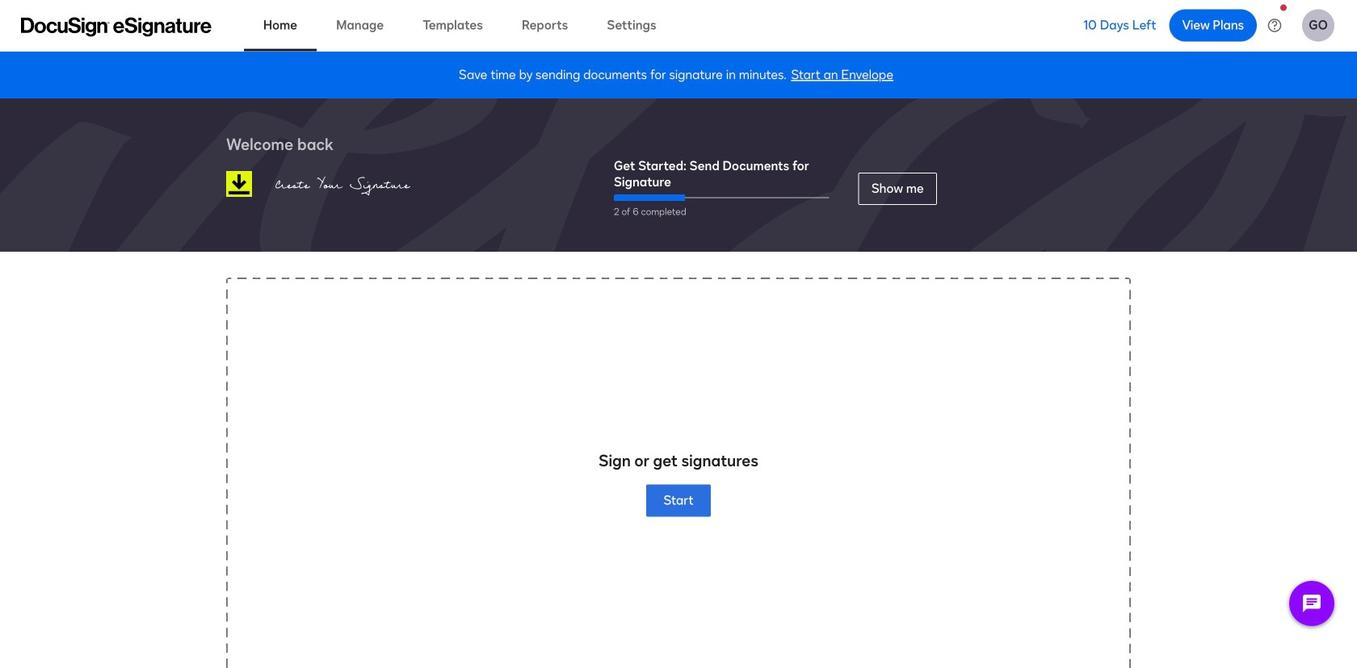 Task type: describe. For each thing, give the bounding box(es) containing it.
docusignlogo image
[[226, 171, 252, 197]]

docusign esignature image
[[21, 17, 212, 37]]



Task type: vqa. For each thing, say whether or not it's contained in the screenshot.
DOCUSIGNLOGO on the top of page
yes



